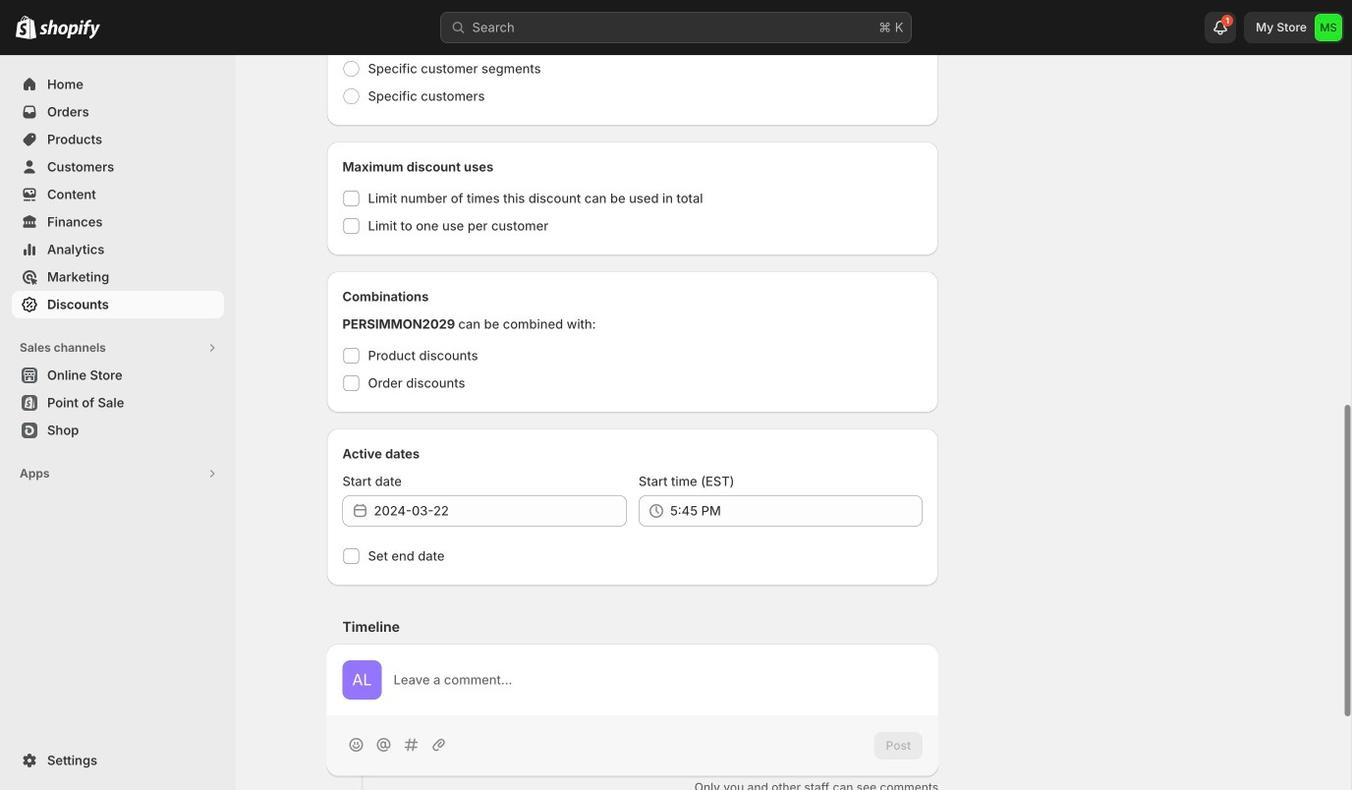 Task type: locate. For each thing, give the bounding box(es) containing it.
Leave a comment... text field
[[394, 636, 923, 656]]

avatar with initials a l image
[[343, 626, 382, 666]]

my store image
[[1316, 14, 1343, 41]]

1 horizontal spatial shopify image
[[39, 19, 100, 39]]

shopify image
[[16, 15, 36, 39], [39, 19, 100, 39]]



Task type: describe. For each thing, give the bounding box(es) containing it.
Enter time text field
[[670, 461, 923, 493]]

0 horizontal spatial shopify image
[[16, 15, 36, 39]]

YYYY-MM-DD text field
[[374, 461, 627, 493]]



Task type: vqa. For each thing, say whether or not it's contained in the screenshot.
3 dropdown button
no



